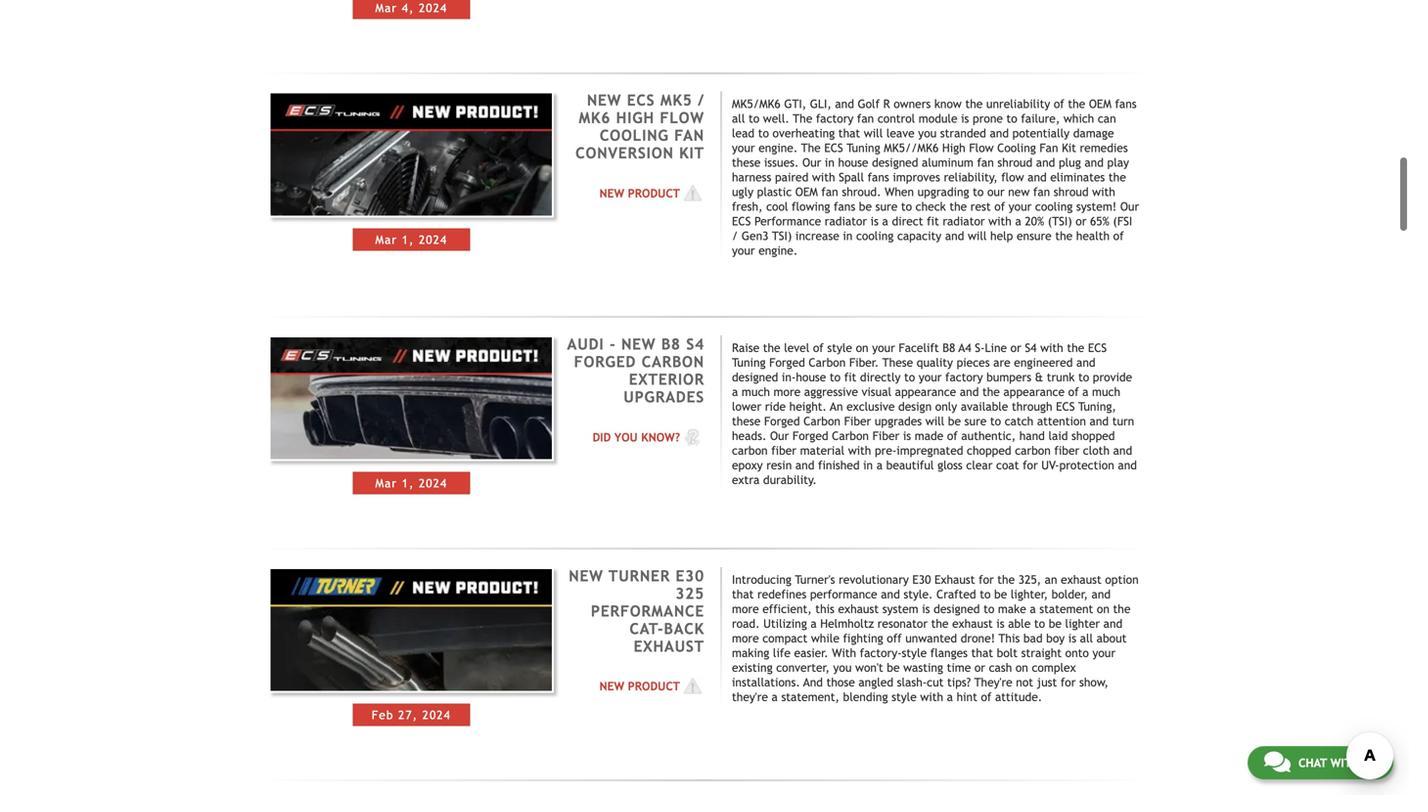 Task type: locate. For each thing, give the bounding box(es) containing it.
carbon down the height. at the bottom of the page
[[804, 414, 841, 428]]

3 mar from the top
[[375, 477, 397, 490]]

2 horizontal spatial our
[[1120, 200, 1139, 214]]

2 vertical spatial fans
[[834, 200, 856, 214]]

e30 inside introducing turner's revolutionary e30 exhaust for the 325, an exhaust option that redefines performance and style. crafted to be lighter, bolder, and more efficient, this exhaust system is designed to make a statement on the road. utilizing a helmholtz resonator the exhaust is able to be lighter and more compact while fighting off unwanted drone!  this bad boy is all about making life easier. with factory-style flanges that bolt straight onto your existing converter, you won't be wasting time or cash on complex installations. and those angled slash-cut tips? they're not just for show, they're a statement, blending style with a hint of attitude.
[[913, 573, 931, 587]]

mar 1, 2024 down new ecs mk5 / mk6 high flow cooling fan conversion kit image
[[375, 233, 447, 246]]

2024 for new ecs mk5 / mk6 high flow cooling fan conversion kit
[[419, 233, 447, 246]]

0 vertical spatial flow
[[660, 109, 705, 127]]

0 horizontal spatial kit
[[679, 145, 705, 162]]

check
[[916, 200, 946, 214]]

this
[[999, 632, 1020, 645]]

1 vertical spatial you
[[833, 661, 852, 675]]

1 vertical spatial 1,
[[402, 477, 414, 490]]

the
[[793, 112, 813, 125], [801, 141, 821, 155]]

you down 'module'
[[918, 126, 937, 140]]

0 horizontal spatial exhaust
[[838, 602, 879, 616]]

your down lead
[[732, 141, 755, 155]]

efficient,
[[763, 602, 812, 616]]

2 horizontal spatial in
[[863, 458, 873, 472]]

1 vertical spatial that
[[732, 588, 754, 601]]

0 vertical spatial oem
[[1089, 97, 1112, 111]]

1 horizontal spatial exhaust
[[952, 617, 993, 631]]

0 horizontal spatial e30
[[676, 567, 705, 585]]

27,
[[398, 709, 418, 722]]

mk5/mk6
[[732, 97, 781, 111]]

kit inside mk5/mk6 gti, gli, and golf r owners know the unreliability of the oem fans all to well. the factory fan control module is prone to failure, which can lead to overheating that will leave you stranded and potentially damage your engine. the ecs tuning mk5//mk6 high flow cooling fan kit remedies these issues. our in house designed aluminum fan shroud and plug and play harness paired with spall fans improves reliability, flow and eliminates the ugly plastic oem fan shroud.  when upgrading to our new fan shroud with fresh, cool flowing fans be sure to check the rest of your cooling system! our ecs performance radiator is a direct fit radiator with a 20% (tsi) or 65% (fsi / gen3 tsi) increase in cooling capacity and will help ensure the health of your engine.
[[1062, 141, 1076, 155]]

chat
[[1299, 757, 1327, 770]]

0 horizontal spatial all
[[732, 112, 745, 125]]

fiber down exclusive at right
[[844, 414, 871, 428]]

for down complex
[[1061, 676, 1076, 689]]

1 horizontal spatial much
[[1092, 385, 1121, 399]]

tuning down the raise
[[732, 356, 766, 369]]

0 vertical spatial will
[[864, 126, 883, 140]]

impregnated
[[897, 444, 963, 457]]

2 these from the top
[[732, 414, 761, 428]]

1 horizontal spatial radiator
[[943, 215, 985, 228]]

s4 up engineered
[[1025, 341, 1037, 355]]

0 horizontal spatial oem
[[795, 185, 818, 199]]

1 vertical spatial exhaust
[[634, 638, 705, 656]]

0 horizontal spatial our
[[770, 429, 789, 443]]

r
[[883, 97, 890, 111]]

0 horizontal spatial appearance
[[895, 385, 956, 399]]

fans up the can
[[1115, 97, 1137, 111]]

gloss
[[938, 458, 963, 472]]

in down overheating
[[825, 156, 835, 170]]

lighter,
[[1011, 588, 1048, 601]]

0 vertical spatial fans
[[1115, 97, 1137, 111]]

1 vertical spatial mar 1, 2024
[[375, 477, 447, 490]]

ecs inside new ecs mk5 / mk6 high flow cooling fan conversion kit
[[627, 92, 655, 109]]

2 vertical spatial will
[[926, 414, 945, 428]]

much down provide
[[1092, 385, 1121, 399]]

product for cooling
[[628, 186, 680, 200]]

flow
[[660, 109, 705, 127], [969, 141, 994, 155]]

for inside raise the level of style on your facelift b8 a4 s-line or s4 with the ecs tuning forged carbon fiber. these quality pieces are engineered and designed in-house to fit directly to your factory bumpers & trunk to provide a much more aggressive visual appearance and the appearance of a much lower ride height. an exclusive design only available through ecs tuning, these forged carbon fiber upgrades will be sure to catch attention and turn heads. our forged carbon fiber is made of authentic, hand laid shopped carbon fiber material with pre-impregnated chopped carbon fiber cloth and epoxy resin and finished in a beautiful gloss clear coat for uv-protection and extra durability.
[[1023, 458, 1038, 472]]

ecs down overheating
[[824, 141, 843, 155]]

control
[[878, 112, 915, 125]]

house inside raise the level of style on your facelift b8 a4 s-line or s4 with the ecs tuning forged carbon fiber. these quality pieces are engineered and designed in-house to fit directly to your factory bumpers & trunk to provide a much more aggressive visual appearance and the appearance of a much lower ride height. an exclusive design only available through ecs tuning, these forged carbon fiber upgrades will be sure to catch attention and turn heads. our forged carbon fiber is made of authentic, hand laid shopped carbon fiber material with pre-impregnated chopped carbon fiber cloth and epoxy resin and finished in a beautiful gloss clear coat for uv-protection and extra durability.
[[796, 370, 826, 384]]

high inside mk5/mk6 gti, gli, and golf r owners know the unreliability of the oem fans all to well. the factory fan control module is prone to failure, which can lead to overheating that will leave you stranded and potentially damage your engine. the ecs tuning mk5//mk6 high flow cooling fan kit remedies these issues. our in house designed aluminum fan shroud and plug and play harness paired with spall fans improves reliability, flow and eliminates the ugly plastic oem fan shroud.  when upgrading to our new fan shroud with fresh, cool flowing fans be sure to check the rest of your cooling system! our ecs performance radiator is a direct fit radiator with a 20% (tsi) or 65% (fsi / gen3 tsi) increase in cooling capacity and will help ensure the health of your engine.
[[942, 141, 966, 155]]

know?
[[641, 430, 680, 444]]

just
[[1037, 676, 1057, 689]]

exhaust up drone!
[[952, 617, 993, 631]]

turner
[[609, 567, 670, 585]]

0 vertical spatial designed
[[872, 156, 918, 170]]

1 product from the top
[[628, 186, 680, 200]]

1 horizontal spatial for
[[1023, 458, 1038, 472]]

0 vertical spatial that
[[839, 126, 860, 140]]

our
[[803, 156, 821, 170], [1120, 200, 1139, 214], [770, 429, 789, 443]]

mar 1, 2024 for new ecs mk5 / mk6 high flow cooling fan conversion kit
[[375, 233, 447, 246]]

1 vertical spatial more
[[732, 602, 759, 616]]

1 mar 1, 2024 from the top
[[375, 233, 447, 246]]

1 vertical spatial mar
[[375, 233, 397, 246]]

drone!
[[961, 632, 995, 645]]

to up direct
[[901, 200, 912, 214]]

lighter
[[1065, 617, 1100, 631]]

new product for exhaust
[[600, 680, 680, 694]]

1 horizontal spatial cooling
[[1035, 200, 1073, 214]]

0 vertical spatial style
[[827, 341, 852, 355]]

shroud
[[998, 156, 1033, 170], [1054, 185, 1089, 199]]

cooling down potentially
[[997, 141, 1036, 155]]

0 vertical spatial exhaust
[[935, 573, 975, 587]]

&
[[1035, 370, 1043, 384]]

0 horizontal spatial high
[[616, 109, 655, 127]]

0 horizontal spatial carbon
[[732, 444, 768, 457]]

-
[[610, 336, 616, 353]]

those
[[827, 676, 855, 689]]

level
[[784, 341, 810, 355]]

e30
[[676, 567, 705, 585], [913, 573, 931, 587]]

our up resin
[[770, 429, 789, 443]]

flow left lead
[[660, 109, 705, 127]]

1 vertical spatial engine.
[[759, 244, 798, 258]]

0 horizontal spatial fan
[[674, 127, 705, 145]]

s4 inside raise the level of style on your facelift b8 a4 s-line or s4 with the ecs tuning forged carbon fiber. these quality pieces are engineered and designed in-house to fit directly to your factory bumpers & trunk to provide a much more aggressive visual appearance and the appearance of a much lower ride height. an exclusive design only available through ecs tuning, these forged carbon fiber upgrades will be sure to catch attention and turn heads. our forged carbon fiber is made of authentic, hand laid shopped carbon fiber material with pre-impregnated chopped carbon fiber cloth and epoxy resin and finished in a beautiful gloss clear coat for uv-protection and extra durability.
[[1025, 341, 1037, 355]]

fan
[[674, 127, 705, 145], [1040, 141, 1059, 155]]

1 horizontal spatial flow
[[969, 141, 994, 155]]

0 horizontal spatial fiber
[[771, 444, 797, 457]]

exhaust inside new turner e30 325 performance cat-back exhaust
[[634, 638, 705, 656]]

these inside raise the level of style on your facelift b8 a4 s-line or s4 with the ecs tuning forged carbon fiber. these quality pieces are engineered and designed in-house to fit directly to your factory bumpers & trunk to provide a much more aggressive visual appearance and the appearance of a much lower ride height. an exclusive design only available through ecs tuning, these forged carbon fiber upgrades will be sure to catch attention and turn heads. our forged carbon fiber is made of authentic, hand laid shopped carbon fiber material with pre-impregnated chopped carbon fiber cloth and epoxy resin and finished in a beautiful gloss clear coat for uv-protection and extra durability.
[[732, 414, 761, 428]]

ensure
[[1017, 229, 1052, 243]]

with up help
[[989, 215, 1012, 228]]

2 radiator from the left
[[943, 215, 985, 228]]

in inside raise the level of style on your facelift b8 a4 s-line or s4 with the ecs tuning forged carbon fiber. these quality pieces are engineered and designed in-house to fit directly to your factory bumpers & trunk to provide a much more aggressive visual appearance and the appearance of a much lower ride height. an exclusive design only available through ecs tuning, these forged carbon fiber upgrades will be sure to catch attention and turn heads. our forged carbon fiber is made of authentic, hand laid shopped carbon fiber material with pre-impregnated chopped carbon fiber cloth and epoxy resin and finished in a beautiful gloss clear coat for uv-protection and extra durability.
[[863, 458, 873, 472]]

0 vertical spatial fit
[[927, 215, 939, 228]]

0 horizontal spatial or
[[975, 661, 986, 675]]

a down lighter,
[[1030, 602, 1036, 616]]

house up aggressive
[[796, 370, 826, 384]]

they're
[[974, 676, 1013, 689]]

is inside raise the level of style on your facelift b8 a4 s-line or s4 with the ecs tuning forged carbon fiber. these quality pieces are engineered and designed in-house to fit directly to your factory bumpers & trunk to provide a much more aggressive visual appearance and the appearance of a much lower ride height. an exclusive design only available through ecs tuning, these forged carbon fiber upgrades will be sure to catch attention and turn heads. our forged carbon fiber is made of authentic, hand laid shopped carbon fiber material with pre-impregnated chopped carbon fiber cloth and epoxy resin and finished in a beautiful gloss clear coat for uv-protection and extra durability.
[[903, 429, 911, 443]]

2 vertical spatial for
[[1061, 676, 1076, 689]]

exhaust
[[935, 573, 975, 587], [634, 638, 705, 656]]

1 horizontal spatial performance
[[755, 215, 821, 228]]

2024 down new ecs mk5 / mk6 high flow cooling fan conversion kit image
[[419, 233, 447, 246]]

compact
[[763, 632, 808, 645]]

1 new product from the top
[[600, 186, 680, 200]]

new inside audi - new b8 s4 forged carbon exterior upgrades
[[621, 336, 656, 353]]

know
[[935, 97, 962, 111]]

0 vertical spatial tuning
[[847, 141, 880, 155]]

crafted
[[937, 588, 976, 601]]

will left help
[[968, 229, 987, 243]]

oem up flowing
[[795, 185, 818, 199]]

or inside introducing turner's revolutionary e30 exhaust for the 325, an exhaust option that redefines performance and style. crafted to be lighter, bolder, and more efficient, this exhaust system is designed to make a statement on the road. utilizing a helmholtz resonator the exhaust is able to be lighter and more compact while fighting off unwanted drone!  this bad boy is all about making life easier. with factory-style flanges that bolt straight onto your existing converter, you won't be wasting time or cash on complex installations. and those angled slash-cut tips? they're not just for show, they're a statement, blending style with a hint of attitude.
[[975, 661, 986, 675]]

2 product from the top
[[628, 680, 680, 694]]

utilizing
[[763, 617, 807, 631]]

1 mar 1, 2024 link from the top
[[269, 92, 554, 263]]

installations.
[[732, 676, 800, 689]]

through
[[1012, 400, 1053, 413]]

mar 4, 2024
[[375, 1, 447, 15]]

2 1, from the top
[[402, 477, 414, 490]]

in
[[825, 156, 835, 170], [843, 229, 853, 243], [863, 458, 873, 472]]

b8 up exterior
[[661, 336, 681, 353]]

1 vertical spatial designed
[[732, 370, 778, 384]]

blending
[[843, 690, 888, 704]]

be down shroud. on the right top of page
[[859, 200, 872, 214]]

0 horizontal spatial s4
[[686, 336, 705, 353]]

1 horizontal spatial cooling
[[997, 141, 1036, 155]]

0 vertical spatial high
[[616, 109, 655, 127]]

0 horizontal spatial designed
[[732, 370, 778, 384]]

to down 'well.'
[[758, 126, 769, 140]]

radiator down rest
[[943, 215, 985, 228]]

engine. up issues.
[[759, 141, 798, 155]]

0 vertical spatial sure
[[876, 200, 898, 214]]

that down introducing
[[732, 588, 754, 601]]

factory inside mk5/mk6 gti, gli, and golf r owners know the unreliability of the oem fans all to well. the factory fan control module is prone to failure, which can lead to overheating that will leave you stranded and potentially damage your engine. the ecs tuning mk5//mk6 high flow cooling fan kit remedies these issues. our in house designed aluminum fan shroud and plug and play harness paired with spall fans improves reliability, flow and eliminates the ugly plastic oem fan shroud.  when upgrading to our new fan shroud with fresh, cool flowing fans be sure to check the rest of your cooling system! our ecs performance radiator is a direct fit radiator with a 20% (tsi) or 65% (fsi / gen3 tsi) increase in cooling capacity and will help ensure the health of your engine.
[[816, 112, 854, 125]]

fit inside mk5/mk6 gti, gli, and golf r owners know the unreliability of the oem fans all to well. the factory fan control module is prone to failure, which can lead to overheating that will leave you stranded and potentially damage your engine. the ecs tuning mk5//mk6 high flow cooling fan kit remedies these issues. our in house designed aluminum fan shroud and plug and play harness paired with spall fans improves reliability, flow and eliminates the ugly plastic oem fan shroud.  when upgrading to our new fan shroud with fresh, cool flowing fans be sure to check the rest of your cooling system! our ecs performance radiator is a direct fit radiator with a 20% (tsi) or 65% (fsi / gen3 tsi) increase in cooling capacity and will help ensure the health of your engine.
[[927, 215, 939, 228]]

all inside mk5/mk6 gti, gli, and golf r owners know the unreliability of the oem fans all to well. the factory fan control module is prone to failure, which can lead to overheating that will leave you stranded and potentially damage your engine. the ecs tuning mk5//mk6 high flow cooling fan kit remedies these issues. our in house designed aluminum fan shroud and plug and play harness paired with spall fans improves reliability, flow and eliminates the ugly plastic oem fan shroud.  when upgrading to our new fan shroud with fresh, cool flowing fans be sure to check the rest of your cooling system! our ecs performance radiator is a direct fit radiator with a 20% (tsi) or 65% (fsi / gen3 tsi) increase in cooling capacity and will help ensure the health of your engine.
[[732, 112, 745, 125]]

to
[[749, 112, 760, 125], [1007, 112, 1018, 125], [758, 126, 769, 140], [973, 185, 984, 199], [901, 200, 912, 214], [830, 370, 841, 384], [904, 370, 915, 384], [1078, 370, 1089, 384], [990, 414, 1001, 428], [980, 588, 991, 601], [984, 602, 995, 616], [1034, 617, 1045, 631]]

in right increase
[[843, 229, 853, 243]]

1 horizontal spatial high
[[942, 141, 966, 155]]

4 image
[[680, 184, 705, 203]]

improves
[[893, 171, 940, 184]]

b8 inside raise the level of style on your facelift b8 a4 s-line or s4 with the ecs tuning forged carbon fiber. these quality pieces are engineered and designed in-house to fit directly to your factory bumpers & trunk to provide a much more aggressive visual appearance and the appearance of a much lower ride height. an exclusive design only available through ecs tuning, these forged carbon fiber upgrades will be sure to catch attention and turn heads. our forged carbon fiber is made of authentic, hand laid shopped carbon fiber material with pre-impregnated chopped carbon fiber cloth and epoxy resin and finished in a beautiful gloss clear coat for uv-protection and extra durability.
[[943, 341, 956, 355]]

new product down conversion in the top left of the page
[[600, 186, 680, 200]]

fiber down laid
[[1054, 444, 1080, 457]]

kit up 4 icon
[[679, 145, 705, 162]]

1 horizontal spatial sure
[[965, 414, 987, 428]]

exhaust up 4 image
[[634, 638, 705, 656]]

pieces
[[957, 356, 990, 369]]

2 new product from the top
[[600, 680, 680, 694]]

new product down 'cat-'
[[600, 680, 680, 694]]

attitude.
[[995, 690, 1042, 704]]

cooling down mk5
[[600, 127, 669, 145]]

did
[[593, 430, 611, 444]]

fan inside new ecs mk5 / mk6 high flow cooling fan conversion kit
[[674, 127, 705, 145]]

0 vertical spatial cooling
[[1035, 200, 1073, 214]]

0 vertical spatial mar 1, 2024
[[375, 233, 447, 246]]

0 horizontal spatial house
[[796, 370, 826, 384]]

1 horizontal spatial fiber
[[873, 429, 900, 443]]

eliminates
[[1050, 171, 1105, 184]]

1 horizontal spatial b8
[[943, 341, 956, 355]]

2 much from the left
[[1092, 385, 1121, 399]]

2 horizontal spatial designed
[[934, 602, 980, 616]]

more down in-
[[774, 385, 801, 399]]

0 vertical spatial for
[[1023, 458, 1038, 472]]

2 mar from the top
[[375, 233, 397, 246]]

1 vertical spatial cooling
[[856, 229, 894, 243]]

be inside raise the level of style on your facelift b8 a4 s-line or s4 with the ecs tuning forged carbon fiber. these quality pieces are engineered and designed in-house to fit directly to your factory bumpers & trunk to provide a much more aggressive visual appearance and the appearance of a much lower ride height. an exclusive design only available through ecs tuning, these forged carbon fiber upgrades will be sure to catch attention and turn heads. our forged carbon fiber is made of authentic, hand laid shopped carbon fiber material with pre-impregnated chopped carbon fiber cloth and epoxy resin and finished in a beautiful gloss clear coat for uv-protection and extra durability.
[[948, 414, 961, 428]]

that
[[839, 126, 860, 140], [732, 588, 754, 601], [972, 646, 993, 660]]

new ecs mk5 / mk6 high flow cooling fan conversion kit image
[[269, 92, 554, 218]]

1 1, from the top
[[402, 233, 414, 246]]

s4 up exterior
[[686, 336, 705, 353]]

a down this
[[811, 617, 817, 631]]

with up engineered
[[1040, 341, 1064, 355]]

1 vertical spatial fit
[[844, 370, 857, 384]]

potentially
[[1013, 126, 1070, 140]]

bumpers
[[987, 370, 1032, 384]]

2 vertical spatial designed
[[934, 602, 980, 616]]

0 horizontal spatial for
[[979, 573, 994, 587]]

feb 27, 2024
[[372, 709, 451, 722]]

2024
[[419, 1, 447, 15], [419, 233, 447, 246], [419, 477, 447, 490], [422, 709, 451, 722]]

fans up shroud. on the right top of page
[[868, 171, 889, 184]]

0 horizontal spatial in
[[825, 156, 835, 170]]

coat
[[996, 458, 1019, 472]]

0 vertical spatial the
[[793, 112, 813, 125]]

0 horizontal spatial fiber
[[844, 414, 871, 428]]

/ inside mk5/mk6 gti, gli, and golf r owners know the unreliability of the oem fans all to well. the factory fan control module is prone to failure, which can lead to overheating that will leave you stranded and potentially damage your engine. the ecs tuning mk5//mk6 high flow cooling fan kit remedies these issues. our in house designed aluminum fan shroud and plug and play harness paired with spall fans improves reliability, flow and eliminates the ugly plastic oem fan shroud.  when upgrading to our new fan shroud with fresh, cool flowing fans be sure to check the rest of your cooling system! our ecs performance radiator is a direct fit radiator with a 20% (tsi) or 65% (fsi / gen3 tsi) increase in cooling capacity and will help ensure the health of your engine.
[[732, 229, 738, 243]]

0 horizontal spatial performance
[[591, 603, 705, 620]]

your
[[732, 141, 755, 155], [1009, 200, 1032, 214], [732, 244, 755, 258], [872, 341, 895, 355], [919, 370, 942, 384], [1093, 646, 1116, 660]]

ecs
[[627, 92, 655, 109], [824, 141, 843, 155], [732, 215, 751, 228], [1088, 341, 1107, 355], [1056, 400, 1075, 413]]

0 vertical spatial product
[[628, 186, 680, 200]]

0 horizontal spatial sure
[[876, 200, 898, 214]]

cooling
[[600, 127, 669, 145], [997, 141, 1036, 155]]

or inside mk5/mk6 gti, gli, and golf r owners know the unreliability of the oem fans all to well. the factory fan control module is prone to failure, which can lead to overheating that will leave you stranded and potentially damage your engine. the ecs tuning mk5//mk6 high flow cooling fan kit remedies these issues. our in house designed aluminum fan shroud and plug and play harness paired with spall fans improves reliability, flow and eliminates the ugly plastic oem fan shroud.  when upgrading to our new fan shroud with fresh, cool flowing fans be sure to check the rest of your cooling system! our ecs performance radiator is a direct fit radiator with a 20% (tsi) or 65% (fsi / gen3 tsi) increase in cooling capacity and will help ensure the health of your engine.
[[1076, 215, 1087, 228]]

factory inside raise the level of style on your facelift b8 a4 s-line or s4 with the ecs tuning forged carbon fiber. these quality pieces are engineered and designed in-house to fit directly to your factory bumpers & trunk to provide a much more aggressive visual appearance and the appearance of a much lower ride height. an exclusive design only available through ecs tuning, these forged carbon fiber upgrades will be sure to catch attention and turn heads. our forged carbon fiber is made of authentic, hand laid shopped carbon fiber material with pre-impregnated chopped carbon fiber cloth and epoxy resin and finished in a beautiful gloss clear coat for uv-protection and extra durability.
[[945, 370, 983, 384]]

is down upgrades at the bottom right of the page
[[903, 429, 911, 443]]

1 these from the top
[[732, 156, 761, 170]]

mar 4, 2024 link
[[269, 0, 554, 19]]

house up spall
[[838, 156, 869, 170]]

1 horizontal spatial on
[[1016, 661, 1028, 675]]

with left us
[[1331, 757, 1360, 770]]

1 horizontal spatial /
[[732, 229, 738, 243]]

0 vertical spatial factory
[[816, 112, 854, 125]]

of down they're
[[981, 690, 992, 704]]

and up durability.
[[796, 458, 815, 472]]

mar down new ecs mk5 / mk6 high flow cooling fan conversion kit image
[[375, 233, 397, 246]]

1 horizontal spatial in
[[843, 229, 853, 243]]

system
[[883, 602, 919, 616]]

will inside raise the level of style on your facelift b8 a4 s-line or s4 with the ecs tuning forged carbon fiber. these quality pieces are engineered and designed in-house to fit directly to your factory bumpers & trunk to provide a much more aggressive visual appearance and the appearance of a much lower ride height. an exclusive design only available through ecs tuning, these forged carbon fiber upgrades will be sure to catch attention and turn heads. our forged carbon fiber is made of authentic, hand laid shopped carbon fiber material with pre-impregnated chopped carbon fiber cloth and epoxy resin and finished in a beautiful gloss clear coat for uv-protection and extra durability.
[[926, 414, 945, 428]]

flow
[[1001, 171, 1024, 184]]

fan down "golf"
[[857, 112, 874, 125]]

2 mar 1, 2024 link from the top
[[269, 336, 554, 495]]

and left 'plug'
[[1036, 156, 1055, 170]]

0 vertical spatial new product
[[600, 186, 680, 200]]

kit inside new ecs mk5 / mk6 high flow cooling fan conversion kit
[[679, 145, 705, 162]]

designed down mk5//mk6
[[872, 156, 918, 170]]

performance
[[755, 215, 821, 228], [591, 603, 705, 620]]

existing
[[732, 661, 773, 675]]

lead
[[732, 126, 755, 140]]

style down slash-
[[892, 690, 917, 704]]

0 horizontal spatial cooling
[[600, 127, 669, 145]]

sure inside mk5/mk6 gti, gli, and golf r owners know the unreliability of the oem fans all to well. the factory fan control module is prone to failure, which can lead to overheating that will leave you stranded and potentially damage your engine. the ecs tuning mk5//mk6 high flow cooling fan kit remedies these issues. our in house designed aluminum fan shroud and plug and play harness paired with spall fans improves reliability, flow and eliminates the ugly plastic oem fan shroud.  when upgrading to our new fan shroud with fresh, cool flowing fans be sure to check the rest of your cooling system! our ecs performance radiator is a direct fit radiator with a 20% (tsi) or 65% (fsi / gen3 tsi) increase in cooling capacity and will help ensure the health of your engine.
[[876, 200, 898, 214]]

new product
[[600, 186, 680, 200], [600, 680, 680, 694]]

s4 inside audi - new b8 s4 forged carbon exterior upgrades
[[686, 336, 705, 353]]

your inside introducing turner's revolutionary e30 exhaust for the 325, an exhaust option that redefines performance and style. crafted to be lighter, bolder, and more efficient, this exhaust system is designed to make a statement on the road. utilizing a helmholtz resonator the exhaust is able to be lighter and more compact while fighting off unwanted drone!  this bad boy is all about making life easier. with factory-style flanges that bolt straight onto your existing converter, you won't be wasting time or cash on complex installations. and those angled slash-cut tips? they're not just for show, they're a statement, blending style with a hint of attitude.
[[1093, 646, 1116, 660]]

raise
[[732, 341, 760, 355]]

well.
[[763, 112, 790, 125]]

the
[[965, 97, 983, 111], [1068, 97, 1086, 111], [1109, 171, 1126, 184], [950, 200, 967, 214], [1055, 229, 1073, 243], [763, 341, 781, 355], [1067, 341, 1085, 355], [983, 385, 1000, 399], [998, 573, 1015, 587], [1113, 602, 1131, 616], [931, 617, 949, 631]]

resin
[[767, 458, 792, 472]]

of
[[1054, 97, 1065, 111], [995, 200, 1005, 214], [1113, 229, 1124, 243], [813, 341, 824, 355], [1068, 385, 1079, 399], [947, 429, 958, 443], [981, 690, 992, 704]]

fit inside raise the level of style on your facelift b8 a4 s-line or s4 with the ecs tuning forged carbon fiber. these quality pieces are engineered and designed in-house to fit directly to your factory bumpers & trunk to provide a much more aggressive visual appearance and the appearance of a much lower ride height. an exclusive design only available through ecs tuning, these forged carbon fiber upgrades will be sure to catch attention and turn heads. our forged carbon fiber is made of authentic, hand laid shopped carbon fiber material with pre-impregnated chopped carbon fiber cloth and epoxy resin and finished in a beautiful gloss clear coat for uv-protection and extra durability.
[[844, 370, 857, 384]]

radiator up increase
[[825, 215, 867, 228]]

1 vertical spatial mar 1, 2024 link
[[269, 336, 554, 495]]

/ inside new ecs mk5 / mk6 high flow cooling fan conversion kit
[[698, 92, 705, 109]]

2 mar 1, 2024 from the top
[[375, 477, 447, 490]]

0 vertical spatial in
[[825, 156, 835, 170]]

1 horizontal spatial appearance
[[1004, 385, 1065, 399]]

cooling down direct
[[856, 229, 894, 243]]

1, for audi - new b8 s4 forged carbon exterior upgrades
[[402, 477, 414, 490]]

1 vertical spatial house
[[796, 370, 826, 384]]

mar down audi - new b8 s4 forged carbon exterior upgrades image
[[375, 477, 397, 490]]

a left the hint
[[947, 690, 953, 704]]

chopped
[[967, 444, 1012, 457]]

to left make
[[984, 602, 995, 616]]

harness
[[732, 171, 772, 184]]

made
[[915, 429, 944, 443]]

b8 left a4
[[943, 341, 956, 355]]

increase
[[796, 229, 839, 243]]

1 vertical spatial /
[[732, 229, 738, 243]]

b8 inside audi - new b8 s4 forged carbon exterior upgrades
[[661, 336, 681, 353]]

introducing turner's revolutionary e30 exhaust for the 325, an exhaust option that redefines performance and style. crafted to be lighter, bolder, and more efficient, this exhaust system is designed to make a statement on the road. utilizing a helmholtz resonator the exhaust is able to be lighter and more compact while fighting off unwanted drone!  this bad boy is all about making life easier. with factory-style flanges that bolt straight onto your existing converter, you won't be wasting time or cash on complex installations. and those angled slash-cut tips? they're not just for show, they're a statement, blending style with a hint of attitude.
[[732, 573, 1139, 704]]

turn
[[1112, 414, 1135, 428]]

shroud down eliminates
[[1054, 185, 1089, 199]]

product down conversion in the top left of the page
[[628, 186, 680, 200]]

tuning inside mk5/mk6 gti, gli, and golf r owners know the unreliability of the oem fans all to well. the factory fan control module is prone to failure, which can lead to overheating that will leave you stranded and potentially damage your engine. the ecs tuning mk5//mk6 high flow cooling fan kit remedies these issues. our in house designed aluminum fan shroud and plug and play harness paired with spall fans improves reliability, flow and eliminates the ugly plastic oem fan shroud.  when upgrading to our new fan shroud with fresh, cool flowing fans be sure to check the rest of your cooling system! our ecs performance radiator is a direct fit radiator with a 20% (tsi) or 65% (fsi / gen3 tsi) increase in cooling capacity and will help ensure the health of your engine.
[[847, 141, 880, 155]]

1 horizontal spatial shroud
[[1054, 185, 1089, 199]]

style up fiber.
[[827, 341, 852, 355]]

be inside mk5/mk6 gti, gli, and golf r owners know the unreliability of the oem fans all to well. the factory fan control module is prone to failure, which can lead to overheating that will leave you stranded and potentially damage your engine. the ecs tuning mk5//mk6 high flow cooling fan kit remedies these issues. our in house designed aluminum fan shroud and plug and play harness paired with spall fans improves reliability, flow and eliminates the ugly plastic oem fan shroud.  when upgrading to our new fan shroud with fresh, cool flowing fans be sure to check the rest of your cooling system! our ecs performance radiator is a direct fit radiator with a 20% (tsi) or 65% (fsi / gen3 tsi) increase in cooling capacity and will help ensure the health of your engine.
[[859, 200, 872, 214]]

1 vertical spatial these
[[732, 414, 761, 428]]

2024 right 27,
[[422, 709, 451, 722]]

style
[[827, 341, 852, 355], [902, 646, 927, 660], [892, 690, 917, 704]]

conversion
[[576, 145, 674, 162]]

exhaust inside introducing turner's revolutionary e30 exhaust for the 325, an exhaust option that redefines performance and style. crafted to be lighter, bolder, and more efficient, this exhaust system is designed to make a statement on the road. utilizing a helmholtz resonator the exhaust is able to be lighter and more compact while fighting off unwanted drone!  this bad boy is all about making life easier. with factory-style flanges that bolt straight onto your existing converter, you won't be wasting time or cash on complex installations. and those angled slash-cut tips? they're not just for show, they're a statement, blending style with a hint of attitude.
[[935, 573, 975, 587]]

to down the unreliability
[[1007, 112, 1018, 125]]

1, down new ecs mk5 / mk6 high flow cooling fan conversion kit image
[[402, 233, 414, 246]]

onto
[[1065, 646, 1089, 660]]

material
[[800, 444, 845, 457]]

clear
[[966, 458, 993, 472]]

with up finished
[[848, 444, 871, 457]]

0 vertical spatial mar 1, 2024 link
[[269, 92, 554, 263]]

of right "level"
[[813, 341, 824, 355]]

2 vertical spatial or
[[975, 661, 986, 675]]

or right line
[[1011, 341, 1022, 355]]

ecs left mk5
[[627, 92, 655, 109]]

1 horizontal spatial house
[[838, 156, 869, 170]]

high up conversion in the top left of the page
[[616, 109, 655, 127]]

engine.
[[759, 141, 798, 155], [759, 244, 798, 258]]

on up lighter
[[1097, 602, 1110, 616]]

65%
[[1090, 215, 1110, 228]]

be up the boy
[[1049, 617, 1062, 631]]

2024 for audi - new b8 s4 forged carbon exterior upgrades
[[419, 477, 447, 490]]

cut
[[927, 676, 944, 689]]

1 vertical spatial or
[[1011, 341, 1022, 355]]

1 horizontal spatial fiber
[[1054, 444, 1080, 457]]

while
[[811, 632, 840, 645]]

0 vertical spatial on
[[856, 341, 869, 355]]

with down cut at the right bottom of the page
[[920, 690, 944, 704]]

failure,
[[1021, 112, 1060, 125]]

2 vertical spatial mar
[[375, 477, 397, 490]]

engineered
[[1014, 356, 1073, 369]]

on up fiber.
[[856, 341, 869, 355]]

fiber
[[771, 444, 797, 457], [1054, 444, 1080, 457]]

2 horizontal spatial that
[[972, 646, 993, 660]]

bad
[[1024, 632, 1043, 645]]

0 horizontal spatial you
[[833, 661, 852, 675]]

1 radiator from the left
[[825, 215, 867, 228]]

your down the about
[[1093, 646, 1116, 660]]

2 appearance from the left
[[1004, 385, 1065, 399]]

mar left the 4,
[[375, 1, 397, 15]]

carbon
[[642, 353, 705, 371], [809, 356, 846, 369], [804, 414, 841, 428], [832, 429, 869, 443]]



Task type: vqa. For each thing, say whether or not it's contained in the screenshot.
MIN PRICE number field
no



Task type: describe. For each thing, give the bounding box(es) containing it.
easier.
[[794, 646, 829, 660]]

the down the option
[[1113, 602, 1131, 616]]

mk6
[[579, 109, 611, 127]]

slash-
[[897, 676, 927, 689]]

an
[[1045, 573, 1058, 587]]

a up tuning,
[[1083, 385, 1089, 399]]

of inside introducing turner's revolutionary e30 exhaust for the 325, an exhaust option that redefines performance and style. crafted to be lighter, bolder, and more efficient, this exhaust system is designed to make a statement on the road. utilizing a helmholtz resonator the exhaust is able to be lighter and more compact while fighting off unwanted drone!  this bad boy is all about making life easier. with factory-style flanges that bolt straight onto your existing converter, you won't be wasting time or cash on complex installations. and those angled slash-cut tips? they're not just for show, they're a statement, blending style with a hint of attitude.
[[981, 690, 992, 704]]

1 horizontal spatial oem
[[1089, 97, 1112, 111]]

hand
[[1020, 429, 1045, 443]]

new ecs mk5 / mk6 high flow cooling fan conversion kit link
[[576, 92, 705, 162]]

1 vertical spatial will
[[968, 229, 987, 243]]

epoxy
[[732, 458, 763, 472]]

designed inside mk5/mk6 gti, gli, and golf r owners know the unreliability of the oem fans all to well. the factory fan control module is prone to failure, which can lead to overheating that will leave you stranded and potentially damage your engine. the ecs tuning mk5//mk6 high flow cooling fan kit remedies these issues. our in house designed aluminum fan shroud and plug and play harness paired with spall fans improves reliability, flow and eliminates the ugly plastic oem fan shroud.  when upgrading to our new fan shroud with fresh, cool flowing fans be sure to check the rest of your cooling system! our ecs performance radiator is a direct fit radiator with a 20% (tsi) or 65% (fsi / gen3 tsi) increase in cooling capacity and will help ensure the health of your engine.
[[872, 156, 918, 170]]

to down these
[[904, 370, 915, 384]]

to right crafted
[[980, 588, 991, 601]]

off
[[887, 632, 902, 645]]

carbon inside audi - new b8 s4 forged carbon exterior upgrades
[[642, 353, 705, 371]]

ecs down fresh,
[[732, 215, 751, 228]]

turner's
[[795, 573, 835, 587]]

can
[[1098, 112, 1116, 125]]

2024 for new turner e30 325 performance cat-back exhaust
[[422, 709, 451, 722]]

of right made
[[947, 429, 958, 443]]

20%
[[1025, 215, 1044, 228]]

2 fiber from the left
[[1054, 444, 1080, 457]]

of up failure, on the right top of the page
[[1054, 97, 1065, 111]]

boy
[[1046, 632, 1065, 645]]

feb 27, 2024 link
[[269, 567, 554, 727]]

0 vertical spatial exhaust
[[1061, 573, 1102, 587]]

style inside raise the level of style on your facelift b8 a4 s-line or s4 with the ecs tuning forged carbon fiber. these quality pieces are engineered and designed in-house to fit directly to your factory bumpers & trunk to provide a much more aggressive visual appearance and the appearance of a much lower ride height. an exclusive design only available through ecs tuning, these forged carbon fiber upgrades will be sure to catch attention and turn heads. our forged carbon fiber is made of authentic, hand laid shopped carbon fiber material with pre-impregnated chopped carbon fiber cloth and epoxy resin and finished in a beautiful gloss clear coat for uv-protection and extra durability.
[[827, 341, 852, 355]]

the up available
[[983, 385, 1000, 399]]

cooling inside new ecs mk5 / mk6 high flow cooling fan conversion kit
[[600, 127, 669, 145]]

straight
[[1021, 646, 1062, 660]]

the down (tsi)
[[1055, 229, 1073, 243]]

1 vertical spatial the
[[801, 141, 821, 155]]

factory-
[[860, 646, 902, 660]]

sure inside raise the level of style on your facelift b8 a4 s-line or s4 with the ecs tuning forged carbon fiber. these quality pieces are engineered and designed in-house to fit directly to your factory bumpers & trunk to provide a much more aggressive visual appearance and the appearance of a much lower ride height. an exclusive design only available through ecs tuning, these forged carbon fiber upgrades will be sure to catch attention and turn heads. our forged carbon fiber is made of authentic, hand laid shopped carbon fiber material with pre-impregnated chopped carbon fiber cloth and epoxy resin and finished in a beautiful gloss clear coat for uv-protection and extra durability.
[[965, 414, 987, 428]]

statement
[[1040, 602, 1094, 616]]

fiber.
[[849, 356, 879, 369]]

and right capacity
[[945, 229, 964, 243]]

flow inside mk5/mk6 gti, gli, and golf r owners know the unreliability of the oem fans all to well. the factory fan control module is prone to failure, which can lead to overheating that will leave you stranded and potentially damage your engine. the ecs tuning mk5//mk6 high flow cooling fan kit remedies these issues. our in house designed aluminum fan shroud and plug and play harness paired with spall fans improves reliability, flow and eliminates the ugly plastic oem fan shroud.  when upgrading to our new fan shroud with fresh, cool flowing fans be sure to check the rest of your cooling system! our ecs performance radiator is a direct fit radiator with a 20% (tsi) or 65% (fsi / gen3 tsi) increase in cooling capacity and will help ensure the health of your engine.
[[969, 141, 994, 155]]

0 horizontal spatial cooling
[[856, 229, 894, 243]]

2 vertical spatial more
[[732, 632, 759, 645]]

your up these
[[872, 341, 895, 355]]

designed inside introducing turner's revolutionary e30 exhaust for the 325, an exhaust option that redefines performance and style. crafted to be lighter, bolder, and more efficient, this exhaust system is designed to make a statement on the road. utilizing a helmholtz resonator the exhaust is able to be lighter and more compact while fighting off unwanted drone!  this bad boy is all about making life easier. with factory-style flanges that bolt straight onto your existing converter, you won't be wasting time or cash on complex installations. and those angled slash-cut tips? they're not just for show, they're a statement, blending style with a hint of attitude.
[[934, 602, 980, 616]]

your down "quality"
[[919, 370, 942, 384]]

damage
[[1073, 126, 1114, 140]]

provide
[[1093, 370, 1132, 384]]

be up make
[[994, 588, 1007, 601]]

with
[[832, 646, 856, 660]]

and down the option
[[1092, 588, 1111, 601]]

2 engine. from the top
[[759, 244, 798, 258]]

which
[[1064, 112, 1094, 125]]

the up 'trunk'
[[1067, 341, 1085, 355]]

fan up flowing
[[822, 185, 838, 199]]

1 vertical spatial fiber
[[873, 429, 900, 443]]

that inside mk5/mk6 gti, gli, and golf r owners know the unreliability of the oem fans all to well. the factory fan control module is prone to failure, which can lead to overheating that will leave you stranded and potentially damage your engine. the ecs tuning mk5//mk6 high flow cooling fan kit remedies these issues. our in house designed aluminum fan shroud and plug and play harness paired with spall fans improves reliability, flow and eliminates the ugly plastic oem fan shroud.  when upgrading to our new fan shroud with fresh, cool flowing fans be sure to check the rest of your cooling system! our ecs performance radiator is a direct fit radiator with a 20% (tsi) or 65% (fsi / gen3 tsi) increase in cooling capacity and will help ensure the health of your engine.
[[839, 126, 860, 140]]

4 image
[[680, 677, 705, 697]]

2024 right the 4,
[[419, 1, 447, 15]]

flanges
[[931, 646, 968, 660]]

plug
[[1059, 156, 1081, 170]]

fresh,
[[732, 200, 763, 214]]

tips?
[[947, 676, 971, 689]]

and down tuning,
[[1090, 414, 1109, 428]]

1 vertical spatial for
[[979, 573, 994, 587]]

audi - new b8 s4 forged carbon exterior upgrades image
[[269, 336, 554, 462]]

tuning inside raise the level of style on your facelift b8 a4 s-line or s4 with the ecs tuning forged carbon fiber. these quality pieces are engineered and designed in-house to fit directly to your factory bumpers & trunk to provide a much more aggressive visual appearance and the appearance of a much lower ride height. an exclusive design only available through ecs tuning, these forged carbon fiber upgrades will be sure to catch attention and turn heads. our forged carbon fiber is made of authentic, hand laid shopped carbon fiber material with pre-impregnated chopped carbon fiber cloth and epoxy resin and finished in a beautiful gloss clear coat for uv-protection and extra durability.
[[732, 356, 766, 369]]

1 carbon from the left
[[732, 444, 768, 457]]

feb
[[372, 709, 394, 722]]

this
[[816, 602, 835, 616]]

cooling inside mk5/mk6 gti, gli, and golf r owners know the unreliability of the oem fans all to well. the factory fan control module is prone to failure, which can lead to overheating that will leave you stranded and potentially damage your engine. the ecs tuning mk5//mk6 high flow cooling fan kit remedies these issues. our in house designed aluminum fan shroud and plug and play harness paired with spall fans improves reliability, flow and eliminates the ugly plastic oem fan shroud.  when upgrading to our new fan shroud with fresh, cool flowing fans be sure to check the rest of your cooling system! our ecs performance radiator is a direct fit radiator with a 20% (tsi) or 65% (fsi / gen3 tsi) increase in cooling capacity and will help ensure the health of your engine.
[[997, 141, 1036, 155]]

able
[[1008, 617, 1031, 631]]

stranded
[[940, 126, 986, 140]]

a left direct
[[882, 215, 889, 228]]

e30 inside new turner e30 325 performance cat-back exhaust
[[676, 567, 705, 585]]

mar for audi - new b8 s4 forged carbon exterior upgrades
[[375, 477, 397, 490]]

plastic
[[757, 185, 792, 199]]

line
[[985, 341, 1007, 355]]

0 horizontal spatial shroud
[[998, 156, 1033, 170]]

chat with us
[[1299, 757, 1377, 770]]

won't
[[855, 661, 883, 675]]

a up lower
[[732, 385, 738, 399]]

or inside raise the level of style on your facelift b8 a4 s-line or s4 with the ecs tuning forged carbon fiber. these quality pieces are engineered and designed in-house to fit directly to your factory bumpers & trunk to provide a much more aggressive visual appearance and the appearance of a much lower ride height. an exclusive design only available through ecs tuning, these forged carbon fiber upgrades will be sure to catch attention and turn heads. our forged carbon fiber is made of authentic, hand laid shopped carbon fiber material with pre-impregnated chopped carbon fiber cloth and epoxy resin and finished in a beautiful gloss clear coat for uv-protection and extra durability.
[[1011, 341, 1022, 355]]

1 mar from the top
[[375, 1, 397, 15]]

trunk
[[1047, 370, 1075, 384]]

1 horizontal spatial our
[[803, 156, 821, 170]]

and right protection
[[1118, 458, 1137, 472]]

the left "level"
[[763, 341, 781, 355]]

all inside introducing turner's revolutionary e30 exhaust for the 325, an exhaust option that redefines performance and style. crafted to be lighter, bolder, and more efficient, this exhaust system is designed to make a statement on the road. utilizing a helmholtz resonator the exhaust is able to be lighter and more compact while fighting off unwanted drone!  this bad boy is all about making life easier. with factory-style flanges that bolt straight onto your existing converter, you won't be wasting time or cash on complex installations. and those angled slash-cut tips? they're not just for show, they're a statement, blending style with a hint of attitude.
[[1080, 632, 1093, 645]]

complex
[[1032, 661, 1076, 675]]

product for exhaust
[[628, 680, 680, 694]]

1 horizontal spatial fans
[[868, 171, 889, 184]]

1 vertical spatial style
[[902, 646, 927, 660]]

bolt
[[997, 646, 1018, 660]]

aluminum
[[922, 156, 974, 170]]

more inside raise the level of style on your facelift b8 a4 s-line or s4 with the ecs tuning forged carbon fiber. these quality pieces are engineered and designed in-house to fit directly to your factory bumpers & trunk to provide a much more aggressive visual appearance and the appearance of a much lower ride height. an exclusive design only available through ecs tuning, these forged carbon fiber upgrades will be sure to catch attention and turn heads. our forged carbon fiber is made of authentic, hand laid shopped carbon fiber material with pre-impregnated chopped carbon fiber cloth and epoxy resin and finished in a beautiful gloss clear coat for uv-protection and extra durability.
[[774, 385, 801, 399]]

new down new turner e30 325 performance cat-back exhaust
[[600, 680, 624, 694]]

capacity
[[897, 229, 942, 243]]

your down gen3
[[732, 244, 755, 258]]

1 fiber from the left
[[771, 444, 797, 457]]

new inside new turner e30 325 performance cat-back exhaust
[[569, 567, 604, 585]]

gti,
[[784, 97, 807, 111]]

1 vertical spatial our
[[1120, 200, 1139, 214]]

gen3
[[742, 229, 769, 243]]

prone
[[973, 112, 1003, 125]]

our
[[987, 185, 1005, 199]]

cat-
[[630, 620, 664, 638]]

and up new
[[1028, 171, 1047, 184]]

the up unwanted
[[931, 617, 949, 631]]

you inside introducing turner's revolutionary e30 exhaust for the 325, an exhaust option that redefines performance and style. crafted to be lighter, bolder, and more efficient, this exhaust system is designed to make a statement on the road. utilizing a helmholtz resonator the exhaust is able to be lighter and more compact while fighting off unwanted drone!  this bad boy is all about making life easier. with factory-style flanges that bolt straight onto your existing converter, you won't be wasting time or cash on complex installations. and those angled slash-cut tips? they're not just for show, they're a statement, blending style with a hint of attitude.
[[833, 661, 852, 675]]

a left 20%
[[1015, 215, 1022, 228]]

2 carbon from the left
[[1015, 444, 1051, 457]]

beautiful
[[886, 458, 934, 472]]

system!
[[1076, 200, 1117, 214]]

to up authentic,
[[990, 414, 1001, 428]]

to up aggressive
[[830, 370, 841, 384]]

fan up reliability, on the top of page
[[977, 156, 994, 170]]

to right 'trunk'
[[1078, 370, 1089, 384]]

forged inside audi - new b8 s4 forged carbon exterior upgrades
[[574, 353, 636, 371]]

rest
[[971, 200, 991, 214]]

with inside introducing turner's revolutionary e30 exhaust for the 325, an exhaust option that redefines performance and style. crafted to be lighter, bolder, and more efficient, this exhaust system is designed to make a statement on the road. utilizing a helmholtz resonator the exhaust is able to be lighter and more compact while fighting off unwanted drone!  this bad boy is all about making life easier. with factory-style flanges that bolt straight onto your existing converter, you won't be wasting time or cash on complex installations. and those angled slash-cut tips? they're not just for show, they're a statement, blending style with a hint of attitude.
[[920, 690, 944, 704]]

an
[[830, 400, 843, 413]]

6 image
[[680, 427, 705, 447]]

module
[[919, 112, 958, 125]]

unreliability
[[986, 97, 1050, 111]]

the left 325,
[[998, 573, 1015, 587]]

and right cloth at the bottom of the page
[[1113, 444, 1133, 457]]

in-
[[782, 370, 796, 384]]

the down play
[[1109, 171, 1126, 184]]

fan inside mk5/mk6 gti, gli, and golf r owners know the unreliability of the oem fans all to well. the factory fan control module is prone to failure, which can lead to overheating that will leave you stranded and potentially damage your engine. the ecs tuning mk5//mk6 high flow cooling fan kit remedies these issues. our in house designed aluminum fan shroud and plug and play harness paired with spall fans improves reliability, flow and eliminates the ugly plastic oem fan shroud.  when upgrading to our new fan shroud with fresh, cool flowing fans be sure to check the rest of your cooling system! our ecs performance radiator is a direct fit radiator with a 20% (tsi) or 65% (fsi / gen3 tsi) increase in cooling capacity and will help ensure the health of your engine.
[[1040, 141, 1059, 155]]

1 vertical spatial shroud
[[1054, 185, 1089, 199]]

the up prone
[[965, 97, 983, 111]]

and up available
[[960, 385, 979, 399]]

directly
[[860, 370, 901, 384]]

height.
[[789, 400, 827, 413]]

is down style.
[[922, 602, 930, 616]]

the down upgrading
[[950, 200, 967, 214]]

0 vertical spatial fiber
[[844, 414, 871, 428]]

a down installations.
[[772, 690, 778, 704]]

these inside mk5/mk6 gti, gli, and golf r owners know the unreliability of the oem fans all to well. the factory fan control module is prone to failure, which can lead to overheating that will leave you stranded and potentially damage your engine. the ecs tuning mk5//mk6 high flow cooling fan kit remedies these issues. our in house designed aluminum fan shroud and plug and play harness paired with spall fans improves reliability, flow and eliminates the ugly plastic oem fan shroud.  when upgrading to our new fan shroud with fresh, cool flowing fans be sure to check the rest of your cooling system! our ecs performance radiator is a direct fit radiator with a 20% (tsi) or 65% (fsi / gen3 tsi) increase in cooling capacity and will help ensure the health of your engine.
[[732, 156, 761, 170]]

heads.
[[732, 429, 767, 443]]

4,
[[402, 1, 414, 15]]

flow inside new ecs mk5 / mk6 high flow cooling fan conversion kit
[[660, 109, 705, 127]]

1 vertical spatial in
[[843, 229, 853, 243]]

to down mk5/mk6
[[749, 112, 760, 125]]

house inside mk5/mk6 gti, gli, and golf r owners know the unreliability of the oem fans all to well. the factory fan control module is prone to failure, which can lead to overheating that will leave you stranded and potentially damage your engine. the ecs tuning mk5//mk6 high flow cooling fan kit remedies these issues. our in house designed aluminum fan shroud and plug and play harness paired with spall fans improves reliability, flow and eliminates the ugly plastic oem fan shroud.  when upgrading to our new fan shroud with fresh, cool flowing fans be sure to check the rest of your cooling system! our ecs performance radiator is a direct fit radiator with a 20% (tsi) or 65% (fsi / gen3 tsi) increase in cooling capacity and will help ensure the health of your engine.
[[838, 156, 869, 170]]

the up "which"
[[1068, 97, 1086, 111]]

325,
[[1019, 573, 1041, 587]]

new turner e30 325 performance cat-back exhaust image
[[269, 567, 554, 693]]

2 horizontal spatial for
[[1061, 676, 1076, 689]]

gli,
[[810, 97, 832, 111]]

and down prone
[[990, 126, 1009, 140]]

1 vertical spatial exhaust
[[838, 602, 879, 616]]

ecs up attention
[[1056, 400, 1075, 413]]

raise the level of style on your facelift b8 a4 s-line or s4 with the ecs tuning forged carbon fiber. these quality pieces are engineered and designed in-house to fit directly to your factory bumpers & trunk to provide a much more aggressive visual appearance and the appearance of a much lower ride height. an exclusive design only available through ecs tuning, these forged carbon fiber upgrades will be sure to catch attention and turn heads. our forged carbon fiber is made of authentic, hand laid shopped carbon fiber material with pre-impregnated chopped carbon fiber cloth and epoxy resin and finished in a beautiful gloss clear coat for uv-protection and extra durability.
[[732, 341, 1137, 487]]

325
[[676, 585, 705, 603]]

to up rest
[[973, 185, 984, 199]]

making
[[732, 646, 770, 660]]

leave
[[887, 126, 915, 140]]

mar 1, 2024 link for audi - new b8 s4 forged carbon exterior upgrades
[[269, 336, 554, 495]]

golf
[[858, 97, 880, 111]]

(fsi
[[1113, 215, 1133, 228]]

to up 'bad'
[[1034, 617, 1045, 631]]

1 engine. from the top
[[759, 141, 798, 155]]

1, for new ecs mk5 / mk6 high flow cooling fan conversion kit
[[402, 233, 414, 246]]

new inside new ecs mk5 / mk6 high flow cooling fan conversion kit
[[587, 92, 622, 109]]

a4
[[959, 341, 972, 355]]

mar 1, 2024 for audi - new b8 s4 forged carbon exterior upgrades
[[375, 477, 447, 490]]

upgrading
[[918, 185, 969, 199]]

1 appearance from the left
[[895, 385, 956, 399]]

on inside raise the level of style on your facelift b8 a4 s-line or s4 with the ecs tuning forged carbon fiber. these quality pieces are engineered and designed in-house to fit directly to your factory bumpers & trunk to provide a much more aggressive visual appearance and the appearance of a much lower ride height. an exclusive design only available through ecs tuning, these forged carbon fiber upgrades will be sure to catch attention and turn heads. our forged carbon fiber is made of authentic, hand laid shopped carbon fiber material with pre-impregnated chopped carbon fiber cloth and epoxy resin and finished in a beautiful gloss clear coat for uv-protection and extra durability.
[[856, 341, 869, 355]]

is up 'onto'
[[1069, 632, 1077, 645]]

and right gli,
[[835, 97, 854, 111]]

of down (fsi
[[1113, 229, 1124, 243]]

help
[[990, 229, 1013, 243]]

new ecs mk5 / mk6 high flow cooling fan conversion kit
[[576, 92, 705, 162]]

tsi)
[[772, 229, 792, 243]]

2 horizontal spatial on
[[1097, 602, 1110, 616]]

play
[[1107, 156, 1129, 170]]

make
[[998, 602, 1026, 616]]

designed inside raise the level of style on your facelift b8 a4 s-line or s4 with the ecs tuning forged carbon fiber. these quality pieces are engineered and designed in-house to fit directly to your factory bumpers & trunk to provide a much more aggressive visual appearance and the appearance of a much lower ride height. an exclusive design only available through ecs tuning, these forged carbon fiber upgrades will be sure to catch attention and turn heads. our forged carbon fiber is made of authentic, hand laid shopped carbon fiber material with pre-impregnated chopped carbon fiber cloth and epoxy resin and finished in a beautiful gloss clear coat for uv-protection and extra durability.
[[732, 370, 778, 384]]

and up the about
[[1104, 617, 1123, 631]]

new
[[1008, 185, 1030, 199]]

issues.
[[764, 156, 799, 170]]

carbon up aggressive
[[809, 356, 846, 369]]

your down new
[[1009, 200, 1032, 214]]

with up system!
[[1092, 185, 1116, 199]]

1 much from the left
[[742, 385, 770, 399]]

and down remedies
[[1085, 156, 1104, 170]]

did you know?
[[593, 430, 680, 444]]

new down conversion in the top left of the page
[[600, 186, 624, 200]]

s-
[[975, 341, 985, 355]]

mar 1, 2024 link for new ecs mk5 / mk6 high flow cooling fan conversion kit
[[269, 92, 554, 263]]

of down 'trunk'
[[1068, 385, 1079, 399]]

you inside mk5/mk6 gti, gli, and golf r owners know the unreliability of the oem fans all to well. the factory fan control module is prone to failure, which can lead to overheating that will leave you stranded and potentially damage your engine. the ecs tuning mk5//mk6 high flow cooling fan kit remedies these issues. our in house designed aluminum fan shroud and plug and play harness paired with spall fans improves reliability, flow and eliminates the ugly plastic oem fan shroud.  when upgrading to our new fan shroud with fresh, cool flowing fans be sure to check the rest of your cooling system! our ecs performance radiator is a direct fit radiator with a 20% (tsi) or 65% (fsi / gen3 tsi) increase in cooling capacity and will help ensure the health of your engine.
[[918, 126, 937, 140]]

and up system
[[881, 588, 900, 601]]

be down factory-
[[887, 661, 900, 675]]

performance inside mk5/mk6 gti, gli, and golf r owners know the unreliability of the oem fans all to well. the factory fan control module is prone to failure, which can lead to overheating that will leave you stranded and potentially damage your engine. the ecs tuning mk5//mk6 high flow cooling fan kit remedies these issues. our in house designed aluminum fan shroud and plug and play harness paired with spall fans improves reliability, flow and eliminates the ugly plastic oem fan shroud.  when upgrading to our new fan shroud with fresh, cool flowing fans be sure to check the rest of your cooling system! our ecs performance radiator is a direct fit radiator with a 20% (tsi) or 65% (fsi / gen3 tsi) increase in cooling capacity and will help ensure the health of your engine.
[[755, 215, 821, 228]]

high inside new ecs mk5 / mk6 high flow cooling fan conversion kit
[[616, 109, 655, 127]]

converter,
[[776, 661, 830, 675]]

is up "stranded"
[[961, 112, 969, 125]]

2 vertical spatial style
[[892, 690, 917, 704]]

carbon up finished
[[832, 429, 869, 443]]

helmholtz
[[820, 617, 874, 631]]

time
[[947, 661, 971, 675]]

is down shroud. on the right top of page
[[871, 215, 879, 228]]

performance inside new turner e30 325 performance cat-back exhaust
[[591, 603, 705, 620]]

comments image
[[1264, 751, 1291, 774]]

new product for cooling
[[600, 186, 680, 200]]

of down "our" on the top right of the page
[[995, 200, 1005, 214]]

ecs up provide
[[1088, 341, 1107, 355]]

fan right new
[[1033, 185, 1050, 199]]

mar for new ecs mk5 / mk6 high flow cooling fan conversion kit
[[375, 233, 397, 246]]

and up provide
[[1077, 356, 1096, 369]]

our inside raise the level of style on your facelift b8 a4 s-line or s4 with the ecs tuning forged carbon fiber. these quality pieces are engineered and designed in-house to fit directly to your factory bumpers & trunk to provide a much more aggressive visual appearance and the appearance of a much lower ride height. an exclusive design only available through ecs tuning, these forged carbon fiber upgrades will be sure to catch attention and turn heads. our forged carbon fiber is made of authentic, hand laid shopped carbon fiber material with pre-impregnated chopped carbon fiber cloth and epoxy resin and finished in a beautiful gloss clear coat for uv-protection and extra durability.
[[770, 429, 789, 443]]

a down pre-
[[877, 458, 883, 472]]

flowing
[[792, 200, 830, 214]]

2 vertical spatial on
[[1016, 661, 1028, 675]]

mk5
[[661, 92, 693, 109]]

is up this
[[997, 617, 1005, 631]]

with left spall
[[812, 171, 835, 184]]

mk5/mk6 gti, gli, and golf r owners know the unreliability of the oem fans all to well. the factory fan control module is prone to failure, which can lead to overheating that will leave you stranded and potentially damage your engine. the ecs tuning mk5//mk6 high flow cooling fan kit remedies these issues. our in house designed aluminum fan shroud and plug and play harness paired with spall fans improves reliability, flow and eliminates the ugly plastic oem fan shroud.  when upgrading to our new fan shroud with fresh, cool flowing fans be sure to check the rest of your cooling system! our ecs performance radiator is a direct fit radiator with a 20% (tsi) or 65% (fsi / gen3 tsi) increase in cooling capacity and will help ensure the health of your engine.
[[732, 97, 1139, 258]]



